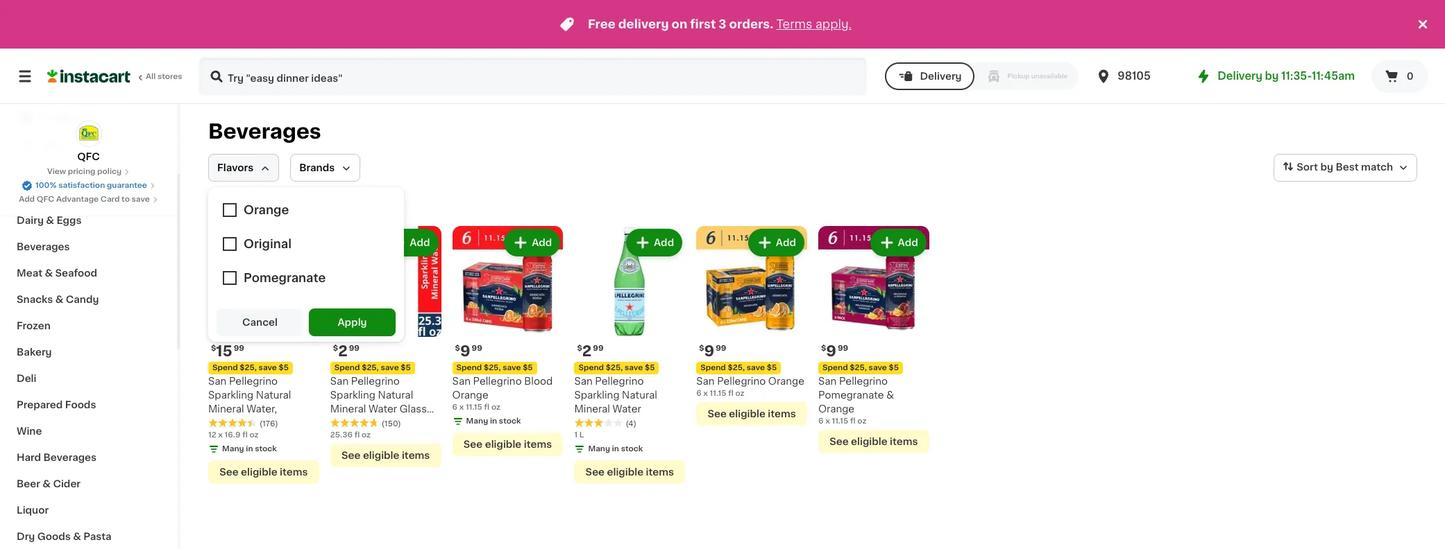 Task type: describe. For each thing, give the bounding box(es) containing it.
eligible for san pellegrino sparkling natural mineral water,
[[241, 468, 278, 478]]

1 vertical spatial beverages
[[17, 242, 70, 252]]

25.36
[[330, 432, 353, 439]]

limited time offer region
[[0, 0, 1415, 49]]

25.36 fl oz
[[330, 432, 371, 439]]

liquor link
[[8, 498, 169, 524]]

Best match Sort by field
[[1274, 154, 1418, 182]]

add button for san pellegrino sparkling natural mineral water,
[[261, 231, 315, 256]]

dry goods & pasta link
[[8, 524, 169, 550]]

eligible for san pellegrino blood orange
[[485, 440, 522, 450]]

snacks & candy link
[[8, 287, 169, 313]]

dairy & eggs link
[[8, 208, 169, 234]]

spend $25, save $5 for san pellegrino pomegranate & orange
[[823, 364, 899, 372]]

wine link
[[8, 419, 169, 445]]

terms apply. link
[[777, 19, 852, 30]]

spend for san pellegrino orange
[[701, 364, 726, 372]]

to
[[122, 196, 130, 203]]

add button for san pellegrino sparkling natural mineral water glass bottle
[[384, 231, 437, 256]]

11.15 inside san pellegrino pomegranate & orange 6 x 11.15 fl oz
[[832, 418, 849, 426]]

pellegrino for san pellegrino sparkling natural mineral water
[[595, 377, 644, 387]]

all stores
[[146, 73, 182, 81]]

(176)
[[260, 421, 278, 428]]

on
[[672, 19, 688, 30]]

san for san pellegrino sparkling natural mineral water,
[[208, 377, 227, 387]]

9 for san pellegrino blood orange
[[460, 344, 471, 359]]

orange inside san pellegrino orange 6 x 11.15 fl oz
[[769, 377, 805, 387]]

flavors
[[217, 163, 254, 173]]

view
[[47, 168, 66, 176]]

san pellegrino orange 6 x 11.15 fl oz
[[697, 377, 805, 398]]

terms
[[777, 19, 813, 30]]

11.15 inside san pellegrino orange 6 x 11.15 fl oz
[[710, 390, 727, 398]]

see eligible items for san pellegrino sparkling natural mineral water glass bottle
[[342, 451, 430, 461]]

see eligible items for san pellegrino pomegranate & orange
[[830, 437, 918, 447]]

11:45am
[[1312, 71, 1356, 81]]

15
[[216, 344, 232, 359]]

glass
[[400, 405, 427, 414]]

beer & cider link
[[8, 472, 169, 498]]

water,
[[247, 405, 277, 414]]

free
[[588, 19, 616, 30]]

by for sort
[[1321, 163, 1334, 172]]

spend $25, save $5 for san pellegrino sparkling natural mineral water
[[579, 364, 655, 372]]

& left pasta
[[73, 533, 81, 542]]

0 vertical spatial beverages
[[208, 122, 321, 142]]

save for san pellegrino sparkling natural mineral water glass bottle
[[381, 364, 399, 372]]

many for 2
[[588, 446, 610, 453]]

(150)
[[382, 421, 401, 428]]

all
[[146, 73, 156, 81]]

2 vertical spatial beverages
[[43, 453, 97, 463]]

1 horizontal spatial qfc
[[77, 152, 100, 162]]

spend for san pellegrino pomegranate & orange
[[823, 364, 848, 372]]

meat & seafood
[[17, 269, 97, 278]]

add for san pellegrino sparkling natural mineral water
[[654, 238, 674, 248]]

in for 15
[[246, 446, 253, 453]]

$25, for san pellegrino blood orange
[[484, 364, 501, 372]]

$ 9 99 for san pellegrino pomegranate & orange
[[822, 344, 849, 359]]

brands button
[[290, 154, 361, 182]]

stock for 2
[[621, 446, 643, 453]]

free delivery on first 3 orders. terms apply.
[[588, 19, 852, 30]]

san pellegrino sparkling natural mineral water glass bottle
[[330, 377, 427, 428]]

Search field
[[200, 58, 866, 94]]

x inside san pellegrino orange 6 x 11.15 fl oz
[[704, 390, 708, 398]]

save right to
[[132, 196, 150, 203]]

delivery for delivery
[[920, 72, 962, 81]]

pellegrino for san pellegrino orange 6 x 11.15 fl oz
[[717, 377, 766, 387]]

instacart logo image
[[47, 68, 131, 85]]

san for san pellegrino pomegranate & orange 6 x 11.15 fl oz
[[819, 377, 837, 387]]

99 for san pellegrino orange
[[716, 345, 727, 353]]

see for san pellegrino sparkling natural mineral water
[[586, 468, 605, 478]]

guarantee
[[107, 182, 147, 190]]

deli
[[17, 374, 36, 384]]

san pellegrino sparkling natural mineral water,
[[208, 377, 291, 414]]

by for delivery
[[1266, 71, 1279, 81]]

orange inside 'san pellegrino blood orange 6 x 11.15 fl oz'
[[452, 391, 489, 401]]

prepared
[[17, 401, 63, 410]]

add button for san pellegrino blood orange
[[506, 231, 559, 256]]

flavors button
[[208, 154, 279, 182]]

3
[[719, 19, 727, 30]]

6 inside san pellegrino pomegranate & orange 6 x 11.15 fl oz
[[819, 418, 824, 426]]

blood
[[524, 377, 553, 387]]

sparkling for san pellegrino sparkling natural mineral water glass bottle
[[330, 391, 376, 401]]

$ for san pellegrino sparkling natural mineral water
[[577, 345, 582, 353]]

add qfc advantage card to save
[[19, 196, 150, 203]]

view pricing policy
[[47, 168, 122, 176]]

0
[[1407, 72, 1414, 81]]

natural for san pellegrino sparkling natural mineral water glass bottle
[[378, 391, 413, 401]]

100% satisfaction guarantee
[[35, 182, 147, 190]]

11.15 inside 'san pellegrino blood orange 6 x 11.15 fl oz'
[[466, 404, 483, 412]]

spend for san pellegrino sparkling natural mineral water glass bottle
[[335, 364, 360, 372]]

$25, for san pellegrino sparkling natural mineral water,
[[240, 364, 257, 372]]

100% satisfaction guarantee button
[[22, 178, 155, 192]]

6 product group from the left
[[819, 226, 930, 454]]

best
[[1336, 163, 1359, 172]]

dry goods & pasta
[[17, 533, 112, 542]]

stores
[[158, 73, 182, 81]]

$25, for san pellegrino sparkling natural mineral water
[[606, 364, 623, 372]]

apply
[[338, 318, 367, 328]]

delivery for delivery by 11:35-11:45am
[[1218, 71, 1263, 81]]

recipes
[[39, 112, 80, 122]]

& inside san pellegrino pomegranate & orange 6 x 11.15 fl oz
[[887, 391, 895, 401]]

prepared foods
[[17, 401, 96, 410]]

meat & seafood link
[[8, 260, 169, 287]]

pasta
[[83, 533, 112, 542]]

cancel button
[[217, 309, 303, 337]]

see for san pellegrino sparkling natural mineral water glass bottle
[[342, 451, 361, 461]]

2 product group from the left
[[330, 226, 441, 468]]

$ 2 99 for san pellegrino sparkling natural mineral water
[[577, 344, 604, 359]]

advantage
[[56, 196, 99, 203]]

san for san pellegrino sparkling natural mineral water glass bottle
[[330, 377, 349, 387]]

liquor
[[17, 506, 49, 516]]

hard beverages link
[[8, 445, 169, 472]]

98105
[[1118, 71, 1151, 81]]

$5 for san pellegrino pomegranate & orange
[[889, 364, 899, 372]]

$5 for san pellegrino blood orange
[[523, 364, 533, 372]]

spend $25, save $5 for san pellegrino sparkling natural mineral water,
[[212, 364, 289, 372]]

apply.
[[816, 19, 852, 30]]

items for san pellegrino sparkling natural mineral water glass bottle
[[402, 451, 430, 461]]

add button for san pellegrino sparkling natural mineral water
[[628, 231, 681, 256]]

all stores link
[[47, 57, 183, 96]]

cider
[[53, 480, 81, 490]]

stock for 15
[[255, 446, 277, 453]]

bakery link
[[8, 340, 169, 366]]

items for san pellegrino pomegranate & orange
[[890, 437, 918, 447]]

spend $25, save $5 for san pellegrino blood orange
[[457, 364, 533, 372]]

1 horizontal spatial many
[[466, 418, 488, 426]]

items for san pellegrino orange
[[768, 410, 796, 419]]

pellegrino for san pellegrino pomegranate & orange 6 x 11.15 fl oz
[[840, 377, 888, 387]]

spend for san pellegrino blood orange
[[457, 364, 482, 372]]

$ for san pellegrino sparkling natural mineral water,
[[211, 345, 216, 353]]

4 product group from the left
[[575, 226, 686, 485]]

add for san pellegrino sparkling natural mineral water,
[[288, 238, 308, 248]]

san pellegrino sparkling natural mineral water
[[575, 377, 658, 414]]

candy
[[66, 295, 99, 305]]

lists
[[39, 140, 63, 150]]

produce link
[[8, 181, 169, 208]]

$5 for san pellegrino sparkling natural mineral water glass bottle
[[401, 364, 411, 372]]

see for san pellegrino orange
[[708, 410, 727, 419]]

beverages link
[[8, 234, 169, 260]]

wine
[[17, 427, 42, 437]]

$5 for san pellegrino sparkling natural mineral water,
[[279, 364, 289, 372]]

apply button
[[309, 309, 396, 337]]

view pricing policy link
[[47, 167, 130, 178]]

deli link
[[8, 366, 169, 392]]

$ 15 99
[[211, 344, 244, 359]]

$ for san pellegrino sparkling natural mineral water glass bottle
[[333, 345, 338, 353]]

6 inside san pellegrino orange 6 x 11.15 fl oz
[[697, 390, 702, 398]]

save for san pellegrino pomegranate & orange
[[869, 364, 887, 372]]

dairy & eggs
[[17, 216, 82, 226]]

meat
[[17, 269, 42, 278]]

x inside 'san pellegrino blood orange 6 x 11.15 fl oz'
[[460, 404, 464, 412]]

see eligible items button for san pellegrino sparkling natural mineral water,
[[208, 461, 319, 485]]

eligible for san pellegrino sparkling natural mineral water glass bottle
[[363, 451, 400, 461]]

see eligible items button for san pellegrino sparkling natural mineral water glass bottle
[[330, 444, 441, 468]]

$5 for san pellegrino orange
[[767, 364, 777, 372]]

dairy
[[17, 216, 44, 226]]

1 horizontal spatial many in stock
[[466, 418, 521, 426]]

12
[[208, 432, 216, 439]]

add for san pellegrino sparkling natural mineral water glass bottle
[[410, 238, 430, 248]]

fl inside san pellegrino pomegranate & orange 6 x 11.15 fl oz
[[851, 418, 856, 426]]

items for san pellegrino sparkling natural mineral water,
[[280, 468, 308, 478]]

0 horizontal spatial qfc
[[37, 196, 54, 203]]

natural for san pellegrino sparkling natural mineral water,
[[256, 391, 291, 401]]

oz inside san pellegrino orange 6 x 11.15 fl oz
[[736, 390, 745, 398]]



Task type: locate. For each thing, give the bounding box(es) containing it.
None search field
[[199, 57, 868, 96]]

oz
[[736, 390, 745, 398], [492, 404, 501, 412], [858, 418, 867, 426], [250, 432, 259, 439], [362, 432, 371, 439]]

1 vertical spatial 11.15
[[466, 404, 483, 412]]

eligible down (150)
[[363, 451, 400, 461]]

pellegrino inside san pellegrino sparkling natural mineral water
[[595, 377, 644, 387]]

water up "(4)"
[[613, 405, 641, 414]]

6 $5 from the left
[[767, 364, 777, 372]]

3 99 from the left
[[472, 345, 483, 353]]

2 natural from the left
[[378, 391, 413, 401]]

many down 'san pellegrino blood orange 6 x 11.15 fl oz' at the bottom of page
[[466, 418, 488, 426]]

1 horizontal spatial $ 9 99
[[699, 344, 727, 359]]

99 inside $ 15 99
[[234, 345, 244, 353]]

san inside san pellegrino sparkling natural mineral water glass bottle
[[330, 377, 349, 387]]

pellegrino inside san pellegrino orange 6 x 11.15 fl oz
[[717, 377, 766, 387]]

sparkling for san pellegrino sparkling natural mineral water,
[[208, 391, 254, 401]]

$ 9 99
[[455, 344, 483, 359], [822, 344, 849, 359], [699, 344, 727, 359]]

sort
[[1297, 163, 1319, 172]]

2 vertical spatial 11.15
[[832, 418, 849, 426]]

many in stock down "(4)"
[[588, 446, 643, 453]]

2 $ 9 99 from the left
[[822, 344, 849, 359]]

many
[[466, 418, 488, 426], [222, 446, 244, 453], [588, 446, 610, 453]]

$ down 'apply'
[[333, 345, 338, 353]]

mineral for san pellegrino sparkling natural mineral water,
[[208, 405, 244, 414]]

1 horizontal spatial orange
[[769, 377, 805, 387]]

eligible down 12 x 16.9 fl oz
[[241, 468, 278, 478]]

& right beer
[[43, 480, 51, 490]]

5 spend $25, save $5 from the left
[[823, 364, 899, 372]]

see eligible items button for san pellegrino orange
[[697, 403, 808, 426]]

0 horizontal spatial 6
[[452, 404, 458, 412]]

2 9 from the left
[[827, 344, 837, 359]]

1 horizontal spatial mineral
[[330, 405, 366, 414]]

1 $ from the left
[[211, 345, 216, 353]]

1 horizontal spatial delivery
[[1218, 71, 1263, 81]]

oz inside 'san pellegrino blood orange 6 x 11.15 fl oz'
[[492, 404, 501, 412]]

sparkling inside san pellegrino sparkling natural mineral water,
[[208, 391, 254, 401]]

0 horizontal spatial many in stock
[[222, 446, 277, 453]]

save up pomegranate
[[869, 364, 887, 372]]

9 up san pellegrino orange 6 x 11.15 fl oz on the bottom of the page
[[705, 344, 715, 359]]

sparkling inside san pellegrino sparkling natural mineral water glass bottle
[[330, 391, 376, 401]]

99 up 'san pellegrino blood orange 6 x 11.15 fl oz' at the bottom of page
[[472, 345, 483, 353]]

1 horizontal spatial by
[[1321, 163, 1334, 172]]

9 for san pellegrino orange
[[705, 344, 715, 359]]

99
[[234, 345, 244, 353], [349, 345, 360, 353], [472, 345, 483, 353], [593, 345, 604, 353], [838, 345, 849, 353], [716, 345, 727, 353]]

spend $25, save $5 up san pellegrino sparkling natural mineral water,
[[212, 364, 289, 372]]

mineral inside san pellegrino sparkling natural mineral water glass bottle
[[330, 405, 366, 414]]

see eligible items down 'san pellegrino blood orange 6 x 11.15 fl oz' at the bottom of page
[[464, 440, 552, 450]]

1 vertical spatial 6
[[452, 404, 458, 412]]

san inside san pellegrino orange 6 x 11.15 fl oz
[[697, 377, 715, 387]]

2 horizontal spatial stock
[[621, 446, 643, 453]]

2 horizontal spatial many in stock
[[588, 446, 643, 453]]

spend up san pellegrino sparkling natural mineral water
[[579, 364, 604, 372]]

5 $ from the left
[[822, 345, 827, 353]]

1 product group from the left
[[208, 226, 319, 485]]

1 horizontal spatial stock
[[499, 418, 521, 426]]

snacks
[[17, 295, 53, 305]]

eligible for san pellegrino pomegranate & orange
[[851, 437, 888, 447]]

2 vertical spatial 6
[[819, 418, 824, 426]]

stock down "(4)"
[[621, 446, 643, 453]]

2 for san pellegrino sparkling natural mineral water
[[582, 344, 592, 359]]

0 vertical spatial 6
[[697, 390, 702, 398]]

3 san from the left
[[452, 377, 471, 387]]

mineral up 16.9 at the bottom left of page
[[208, 405, 244, 414]]

4 pellegrino from the left
[[595, 377, 644, 387]]

11:35-
[[1282, 71, 1312, 81]]

$ 9 99 up 'san pellegrino blood orange 6 x 11.15 fl oz' at the bottom of page
[[455, 344, 483, 359]]

pellegrino inside 'san pellegrino blood orange 6 x 11.15 fl oz'
[[473, 377, 522, 387]]

& for candy
[[55, 295, 63, 305]]

2 san from the left
[[330, 377, 349, 387]]

delivery button
[[886, 62, 975, 90]]

add for san pellegrino blood orange
[[532, 238, 552, 248]]

& for eggs
[[46, 216, 54, 226]]

2 $ 2 99 from the left
[[577, 344, 604, 359]]

0 horizontal spatial 9
[[460, 344, 471, 359]]

4 99 from the left
[[593, 345, 604, 353]]

99 for san pellegrino pomegranate & orange
[[838, 345, 849, 353]]

spend up 'san pellegrino blood orange 6 x 11.15 fl oz' at the bottom of page
[[457, 364, 482, 372]]

(4)
[[626, 421, 637, 428]]

save up san pellegrino sparkling natural mineral water
[[625, 364, 643, 372]]

mineral inside san pellegrino sparkling natural mineral water
[[575, 405, 610, 414]]

9 for san pellegrino pomegranate & orange
[[827, 344, 837, 359]]

pricing
[[68, 168, 95, 176]]

items
[[768, 410, 796, 419], [890, 437, 918, 447], [524, 440, 552, 450], [402, 451, 430, 461], [280, 468, 308, 478], [646, 468, 674, 478]]

6 spend from the left
[[701, 364, 726, 372]]

$ 2 99 up san pellegrino sparkling natural mineral water
[[577, 344, 604, 359]]

0 vertical spatial orange
[[769, 377, 805, 387]]

5 $5 from the left
[[889, 364, 899, 372]]

$ up san pellegrino sparkling natural mineral water,
[[211, 345, 216, 353]]

pellegrino inside san pellegrino sparkling natural mineral water glass bottle
[[351, 377, 400, 387]]

beer
[[17, 480, 40, 490]]

$ 2 99
[[333, 344, 360, 359], [577, 344, 604, 359]]

3 add button from the left
[[506, 231, 559, 256]]

see eligible items for san pellegrino sparkling natural mineral water
[[586, 468, 674, 478]]

6 99 from the left
[[716, 345, 727, 353]]

see eligible items down san pellegrino orange 6 x 11.15 fl oz on the bottom of the page
[[708, 410, 796, 419]]

mineral for san pellegrino sparkling natural mineral water
[[575, 405, 610, 414]]

$25, for san pellegrino pomegranate & orange
[[850, 364, 867, 372]]

1 horizontal spatial 11.15
[[710, 390, 727, 398]]

1 l
[[575, 432, 584, 439]]

match
[[1362, 163, 1394, 172]]

see eligible items button down san pellegrino orange 6 x 11.15 fl oz on the bottom of the page
[[697, 403, 808, 426]]

pomegranate
[[819, 391, 884, 401]]

2 2 from the left
[[582, 344, 592, 359]]

2 down 'apply'
[[338, 344, 348, 359]]

1 $5 from the left
[[279, 364, 289, 372]]

2 horizontal spatial 6
[[819, 418, 824, 426]]

1 horizontal spatial natural
[[378, 391, 413, 401]]

$ 2 99 for san pellegrino sparkling natural mineral water glass bottle
[[333, 344, 360, 359]]

6 $25, from the left
[[728, 364, 745, 372]]

4 add button from the left
[[628, 231, 681, 256]]

san for san pellegrino orange 6 x 11.15 fl oz
[[697, 377, 715, 387]]

$5 up san pellegrino sparkling natural mineral water
[[645, 364, 655, 372]]

add for san pellegrino orange
[[776, 238, 797, 248]]

0 vertical spatial qfc
[[77, 152, 100, 162]]

2 pellegrino from the left
[[351, 377, 400, 387]]

0 horizontal spatial $ 9 99
[[455, 344, 483, 359]]

natural for san pellegrino sparkling natural mineral water
[[622, 391, 658, 401]]

sparkling up water,
[[208, 391, 254, 401]]

$5 up san pellegrino pomegranate & orange 6 x 11.15 fl oz
[[889, 364, 899, 372]]

$5 up blood
[[523, 364, 533, 372]]

3 $ 9 99 from the left
[[699, 344, 727, 359]]

$5 up san pellegrino orange 6 x 11.15 fl oz on the bottom of the page
[[767, 364, 777, 372]]

items for san pellegrino sparkling natural mineral water
[[646, 468, 674, 478]]

water inside san pellegrino sparkling natural mineral water
[[613, 405, 641, 414]]

2 sparkling from the left
[[330, 391, 376, 401]]

1 horizontal spatial 6
[[697, 390, 702, 398]]

3 mineral from the left
[[575, 405, 610, 414]]

& left the candy
[[55, 295, 63, 305]]

see eligible items down san pellegrino pomegranate & orange 6 x 11.15 fl oz
[[830, 437, 918, 447]]

san
[[208, 377, 227, 387], [330, 377, 349, 387], [452, 377, 471, 387], [575, 377, 593, 387], [819, 377, 837, 387], [697, 377, 715, 387]]

spend for san pellegrino sparkling natural mineral water,
[[212, 364, 238, 372]]

sparkling up bottle
[[330, 391, 376, 401]]

6
[[697, 390, 702, 398], [452, 404, 458, 412], [819, 418, 824, 426]]

many in stock down 12 x 16.9 fl oz
[[222, 446, 277, 453]]

oz inside san pellegrino pomegranate & orange 6 x 11.15 fl oz
[[858, 418, 867, 426]]

add
[[19, 196, 35, 203], [288, 238, 308, 248], [410, 238, 430, 248], [532, 238, 552, 248], [654, 238, 674, 248], [776, 238, 797, 248], [898, 238, 919, 248]]

delivery by 11:35-11:45am link
[[1196, 68, 1356, 85]]

see eligible items button down "(4)"
[[575, 461, 686, 485]]

2 horizontal spatial natural
[[622, 391, 658, 401]]

add button for san pellegrino pomegranate & orange
[[872, 231, 926, 256]]

5 99 from the left
[[838, 345, 849, 353]]

&
[[46, 216, 54, 226], [45, 269, 53, 278], [55, 295, 63, 305], [887, 391, 895, 401], [43, 480, 51, 490], [73, 533, 81, 542]]

0 horizontal spatial orange
[[452, 391, 489, 401]]

3 spend $25, save $5 from the left
[[457, 364, 533, 372]]

4 $5 from the left
[[645, 364, 655, 372]]

goods
[[37, 533, 71, 542]]

fl inside san pellegrino orange 6 x 11.15 fl oz
[[729, 390, 734, 398]]

1 9 from the left
[[460, 344, 471, 359]]

sparkling up l
[[575, 391, 620, 401]]

stock down (176)
[[255, 446, 277, 453]]

spend $25, save $5 up san pellegrino sparkling natural mineral water glass bottle
[[335, 364, 411, 372]]

x inside san pellegrino pomegranate & orange 6 x 11.15 fl oz
[[826, 418, 830, 426]]

delivery inside button
[[920, 72, 962, 81]]

san inside 'san pellegrino blood orange 6 x 11.15 fl oz'
[[452, 377, 471, 387]]

foods
[[65, 401, 96, 410]]

san pellegrino blood orange 6 x 11.15 fl oz
[[452, 377, 553, 412]]

1 water from the left
[[369, 405, 397, 414]]

in down san pellegrino sparkling natural mineral water
[[612, 446, 619, 453]]

$ 9 99 up san pellegrino orange 6 x 11.15 fl oz on the bottom of the page
[[699, 344, 727, 359]]

2 spend from the left
[[335, 364, 360, 372]]

satisfaction
[[58, 182, 105, 190]]

99 up san pellegrino sparkling natural mineral water
[[593, 345, 604, 353]]

save for san pellegrino orange
[[747, 364, 765, 372]]

1 vertical spatial by
[[1321, 163, 1334, 172]]

many in stock for 15
[[222, 446, 277, 453]]

see eligible items button for san pellegrino sparkling natural mineral water
[[575, 461, 686, 485]]

dry
[[17, 533, 35, 542]]

6 inside 'san pellegrino blood orange 6 x 11.15 fl oz'
[[452, 404, 458, 412]]

$ up san pellegrino orange 6 x 11.15 fl oz on the bottom of the page
[[699, 345, 705, 353]]

natural up "(4)"
[[622, 391, 658, 401]]

0 vertical spatial by
[[1266, 71, 1279, 81]]

eligible down san pellegrino pomegranate & orange 6 x 11.15 fl oz
[[851, 437, 888, 447]]

san for san pellegrino sparkling natural mineral water
[[575, 377, 593, 387]]

sparkling inside san pellegrino sparkling natural mineral water
[[575, 391, 620, 401]]

san inside san pellegrino sparkling natural mineral water,
[[208, 377, 227, 387]]

natural up water,
[[256, 391, 291, 401]]

1 horizontal spatial 2
[[582, 344, 592, 359]]

spend
[[212, 364, 238, 372], [335, 364, 360, 372], [457, 364, 482, 372], [579, 364, 604, 372], [823, 364, 848, 372], [701, 364, 726, 372]]

1 spend from the left
[[212, 364, 238, 372]]

3 9 from the left
[[705, 344, 715, 359]]

water for san pellegrino sparkling natural mineral water glass bottle
[[369, 405, 397, 414]]

by inside field
[[1321, 163, 1334, 172]]

see eligible items button down 12 x 16.9 fl oz
[[208, 461, 319, 485]]

spend $25, save $5 up 'san pellegrino blood orange 6 x 11.15 fl oz' at the bottom of page
[[457, 364, 533, 372]]

4 spend $25, save $5 from the left
[[579, 364, 655, 372]]

fl
[[729, 390, 734, 398], [484, 404, 490, 412], [851, 418, 856, 426], [242, 432, 248, 439], [355, 432, 360, 439]]

see eligible items button down san pellegrino pomegranate & orange 6 x 11.15 fl oz
[[819, 430, 930, 454]]

3 sparkling from the left
[[575, 391, 620, 401]]

6 add button from the left
[[872, 231, 926, 256]]

$25, for san pellegrino orange
[[728, 364, 745, 372]]

12 x 16.9 fl oz
[[208, 432, 259, 439]]

orders.
[[730, 19, 774, 30]]

mineral inside san pellegrino sparkling natural mineral water,
[[208, 405, 244, 414]]

0 horizontal spatial natural
[[256, 391, 291, 401]]

1 mineral from the left
[[208, 405, 244, 414]]

& inside 'link'
[[55, 295, 63, 305]]

save up 'san pellegrino blood orange 6 x 11.15 fl oz' at the bottom of page
[[503, 364, 521, 372]]

1 horizontal spatial 9
[[705, 344, 715, 359]]

mineral up bottle
[[330, 405, 366, 414]]

4 $ from the left
[[577, 345, 582, 353]]

9 up 'san pellegrino blood orange 6 x 11.15 fl oz' at the bottom of page
[[460, 344, 471, 359]]

san pellegrino pomegranate & orange 6 x 11.15 fl oz
[[819, 377, 895, 426]]

$ up san pellegrino sparkling natural mineral water
[[577, 345, 582, 353]]

$25, up 'san pellegrino blood orange 6 x 11.15 fl oz' at the bottom of page
[[484, 364, 501, 372]]

add qfc advantage card to save link
[[19, 194, 158, 206]]

see eligible items button
[[697, 403, 808, 426], [819, 430, 930, 454], [452, 433, 563, 457], [330, 444, 441, 468], [208, 461, 319, 485], [575, 461, 686, 485]]

3 natural from the left
[[622, 391, 658, 401]]

save up san pellegrino sparkling natural mineral water glass bottle
[[381, 364, 399, 372]]

1 san from the left
[[208, 377, 227, 387]]

$ for san pellegrino orange
[[699, 345, 705, 353]]

see eligible items down (150)
[[342, 451, 430, 461]]

eligible down san pellegrino orange 6 x 11.15 fl oz on the bottom of the page
[[729, 410, 766, 419]]

see for san pellegrino blood orange
[[464, 440, 483, 450]]

in down 12 x 16.9 fl oz
[[246, 446, 253, 453]]

2 $ from the left
[[333, 345, 338, 353]]

1 horizontal spatial $ 2 99
[[577, 344, 604, 359]]

2 water from the left
[[613, 405, 641, 414]]

product group
[[208, 226, 319, 485], [330, 226, 441, 468], [452, 226, 563, 457], [575, 226, 686, 485], [697, 226, 808, 426], [819, 226, 930, 454]]

$ 9 99 for san pellegrino orange
[[699, 344, 727, 359]]

service type group
[[886, 62, 1079, 90]]

2 horizontal spatial sparkling
[[575, 391, 620, 401]]

see for san pellegrino sparkling natural mineral water,
[[220, 468, 239, 478]]

99 for san pellegrino blood orange
[[472, 345, 483, 353]]

beverages up cider
[[43, 453, 97, 463]]

qfc up the view pricing policy link
[[77, 152, 100, 162]]

san inside san pellegrino sparkling natural mineral water
[[575, 377, 593, 387]]

2 $5 from the left
[[401, 364, 411, 372]]

2 horizontal spatial 9
[[827, 344, 837, 359]]

1 $ 2 99 from the left
[[333, 344, 360, 359]]

$ 2 99 down 'apply'
[[333, 344, 360, 359]]

0 horizontal spatial by
[[1266, 71, 1279, 81]]

eligible down 'san pellegrino blood orange 6 x 11.15 fl oz' at the bottom of page
[[485, 440, 522, 450]]

spend up san pellegrino orange 6 x 11.15 fl oz on the bottom of the page
[[701, 364, 726, 372]]

$ 9 99 up pomegranate
[[822, 344, 849, 359]]

2 horizontal spatial $ 9 99
[[822, 344, 849, 359]]

9 up pomegranate
[[827, 344, 837, 359]]

$5 up the glass at bottom left
[[401, 364, 411, 372]]

0 horizontal spatial $ 2 99
[[333, 344, 360, 359]]

see eligible items for san pellegrino blood orange
[[464, 440, 552, 450]]

by left 11:35-
[[1266, 71, 1279, 81]]

sparkling
[[208, 391, 254, 401], [330, 391, 376, 401], [575, 391, 620, 401]]

bottle
[[330, 419, 360, 428]]

spend $25, save $5 for san pellegrino orange
[[701, 364, 777, 372]]

2 horizontal spatial many
[[588, 446, 610, 453]]

0 horizontal spatial water
[[369, 405, 397, 414]]

see eligible items down 12 x 16.9 fl oz
[[220, 468, 308, 478]]

$25, down $ 15 99
[[240, 364, 257, 372]]

1 $25, from the left
[[240, 364, 257, 372]]

1 99 from the left
[[234, 345, 244, 353]]

2 horizontal spatial 11.15
[[832, 418, 849, 426]]

0 horizontal spatial 11.15
[[466, 404, 483, 412]]

1 natural from the left
[[256, 391, 291, 401]]

4 san from the left
[[575, 377, 593, 387]]

many down san pellegrino sparkling natural mineral water
[[588, 446, 610, 453]]

delivery by 11:35-11:45am
[[1218, 71, 1356, 81]]

recipes link
[[8, 103, 169, 131]]

$ up 'san pellegrino blood orange 6 x 11.15 fl oz' at the bottom of page
[[455, 345, 460, 353]]

water
[[369, 405, 397, 414], [613, 405, 641, 414]]

hard
[[17, 453, 41, 463]]

eligible for san pellegrino orange
[[729, 410, 766, 419]]

natural inside san pellegrino sparkling natural mineral water glass bottle
[[378, 391, 413, 401]]

5 san from the left
[[819, 377, 837, 387]]

1 2 from the left
[[338, 344, 348, 359]]

add for san pellegrino pomegranate & orange
[[898, 238, 919, 248]]

pellegrino inside san pellegrino pomegranate & orange 6 x 11.15 fl oz
[[840, 377, 888, 387]]

by right sort
[[1321, 163, 1334, 172]]

natural
[[256, 391, 291, 401], [378, 391, 413, 401], [622, 391, 658, 401]]

see eligible items for san pellegrino orange
[[708, 410, 796, 419]]

see eligible items button down 'san pellegrino blood orange 6 x 11.15 fl oz' at the bottom of page
[[452, 433, 563, 457]]

spend up pomegranate
[[823, 364, 848, 372]]

see eligible items
[[708, 410, 796, 419], [830, 437, 918, 447], [464, 440, 552, 450], [342, 451, 430, 461], [220, 468, 308, 478], [586, 468, 674, 478]]

99 for san pellegrino sparkling natural mineral water,
[[234, 345, 244, 353]]

99 up san pellegrino orange 6 x 11.15 fl oz on the bottom of the page
[[716, 345, 727, 353]]

$5 up san pellegrino sparkling natural mineral water,
[[279, 364, 289, 372]]

0 vertical spatial 11.15
[[710, 390, 727, 398]]

0 horizontal spatial 2
[[338, 344, 348, 359]]

pellegrino for san pellegrino sparkling natural mineral water,
[[229, 377, 278, 387]]

0 horizontal spatial in
[[246, 446, 253, 453]]

eggs
[[57, 216, 82, 226]]

4 $25, from the left
[[606, 364, 623, 372]]

5 $25, from the left
[[850, 364, 867, 372]]

spend for san pellegrino sparkling natural mineral water
[[579, 364, 604, 372]]

2 horizontal spatial in
[[612, 446, 619, 453]]

water inside san pellegrino sparkling natural mineral water glass bottle
[[369, 405, 397, 414]]

99 for san pellegrino sparkling natural mineral water glass bottle
[[349, 345, 360, 353]]

hard beverages
[[17, 453, 97, 463]]

see eligible items button down (150)
[[330, 444, 441, 468]]

3 product group from the left
[[452, 226, 563, 457]]

fl inside 'san pellegrino blood orange 6 x 11.15 fl oz'
[[484, 404, 490, 412]]

$25,
[[240, 364, 257, 372], [362, 364, 379, 372], [484, 364, 501, 372], [606, 364, 623, 372], [850, 364, 867, 372], [728, 364, 745, 372]]

& for seafood
[[45, 269, 53, 278]]

$ 9 99 for san pellegrino blood orange
[[455, 344, 483, 359]]

snacks & candy
[[17, 295, 99, 305]]

water up (150)
[[369, 405, 397, 414]]

pellegrino inside san pellegrino sparkling natural mineral water,
[[229, 377, 278, 387]]

pellegrino for san pellegrino blood orange 6 x 11.15 fl oz
[[473, 377, 522, 387]]

see for san pellegrino pomegranate & orange
[[830, 437, 849, 447]]

delivery
[[619, 19, 669, 30]]

9
[[460, 344, 471, 359], [827, 344, 837, 359], [705, 344, 715, 359]]

frozen
[[17, 322, 51, 331]]

5 pellegrino from the left
[[840, 377, 888, 387]]

card
[[101, 196, 120, 203]]

qfc down 100%
[[37, 196, 54, 203]]

$25, up pomegranate
[[850, 364, 867, 372]]

beverages up flavors dropdown button at the top
[[208, 122, 321, 142]]

3 spend from the left
[[457, 364, 482, 372]]

mineral for san pellegrino sparkling natural mineral water glass bottle
[[330, 405, 366, 414]]

1 horizontal spatial in
[[490, 418, 497, 426]]

$5 for san pellegrino sparkling natural mineral water
[[645, 364, 655, 372]]

save for san pellegrino blood orange
[[503, 364, 521, 372]]

many in stock for 2
[[588, 446, 643, 453]]

san inside san pellegrino pomegranate & orange 6 x 11.15 fl oz
[[819, 377, 837, 387]]

see
[[708, 410, 727, 419], [830, 437, 849, 447], [464, 440, 483, 450], [342, 451, 361, 461], [220, 468, 239, 478], [586, 468, 605, 478]]

mineral up l
[[575, 405, 610, 414]]

1 horizontal spatial sparkling
[[330, 391, 376, 401]]

3 $25, from the left
[[484, 364, 501, 372]]

$
[[211, 345, 216, 353], [333, 345, 338, 353], [455, 345, 460, 353], [577, 345, 582, 353], [822, 345, 827, 353], [699, 345, 705, 353]]

$ for san pellegrino pomegranate & orange
[[822, 345, 827, 353]]

0 horizontal spatial sparkling
[[208, 391, 254, 401]]

natural inside san pellegrino sparkling natural mineral water,
[[256, 391, 291, 401]]

many for 15
[[222, 446, 244, 453]]

2 $25, from the left
[[362, 364, 379, 372]]

qfc logo image
[[75, 121, 102, 147]]

2 horizontal spatial orange
[[819, 405, 855, 414]]

& right meat
[[45, 269, 53, 278]]

& right pomegranate
[[887, 391, 895, 401]]

1 $ 9 99 from the left
[[455, 344, 483, 359]]

2 up san pellegrino sparkling natural mineral water
[[582, 344, 592, 359]]

water for san pellegrino sparkling natural mineral water
[[613, 405, 641, 414]]

bakery
[[17, 348, 52, 358]]

99 up pomegranate
[[838, 345, 849, 353]]

qfc link
[[75, 121, 102, 164]]

6 pellegrino from the left
[[717, 377, 766, 387]]

see eligible items down "(4)"
[[586, 468, 674, 478]]

2 spend $25, save $5 from the left
[[335, 364, 411, 372]]

natural inside san pellegrino sparkling natural mineral water
[[622, 391, 658, 401]]

in down 'san pellegrino blood orange 6 x 11.15 fl oz' at the bottom of page
[[490, 418, 497, 426]]

see eligible items for san pellegrino sparkling natural mineral water,
[[220, 468, 308, 478]]

product group containing 15
[[208, 226, 319, 485]]

spend $25, save $5 for san pellegrino sparkling natural mineral water glass bottle
[[335, 364, 411, 372]]

sparkling for san pellegrino sparkling natural mineral water
[[575, 391, 620, 401]]

1 vertical spatial qfc
[[37, 196, 54, 203]]

cancel
[[242, 318, 278, 328]]

stock down 'san pellegrino blood orange 6 x 11.15 fl oz' at the bottom of page
[[499, 418, 521, 426]]

& for cider
[[43, 480, 51, 490]]

many in stock down 'san pellegrino blood orange 6 x 11.15 fl oz' at the bottom of page
[[466, 418, 521, 426]]

6 spend $25, save $5 from the left
[[701, 364, 777, 372]]

many down 12 x 16.9 fl oz
[[222, 446, 244, 453]]

1 pellegrino from the left
[[229, 377, 278, 387]]

beer & cider
[[17, 480, 81, 490]]

2 horizontal spatial mineral
[[575, 405, 610, 414]]

2 vertical spatial orange
[[819, 405, 855, 414]]

1 add button from the left
[[261, 231, 315, 256]]

add button for san pellegrino orange
[[750, 231, 803, 256]]

5 product group from the left
[[697, 226, 808, 426]]

1 horizontal spatial water
[[613, 405, 641, 414]]

$25, up san pellegrino sparkling natural mineral water glass bottle
[[362, 364, 379, 372]]

1 sparkling from the left
[[208, 391, 254, 401]]

2 add button from the left
[[384, 231, 437, 256]]

$ for san pellegrino blood orange
[[455, 345, 460, 353]]

3 pellegrino from the left
[[473, 377, 522, 387]]

$ inside $ 15 99
[[211, 345, 216, 353]]

2 for san pellegrino sparkling natural mineral water glass bottle
[[338, 344, 348, 359]]

items for san pellegrino blood orange
[[524, 440, 552, 450]]

first
[[690, 19, 716, 30]]

$25, up san pellegrino orange 6 x 11.15 fl oz on the bottom of the page
[[728, 364, 745, 372]]

save up san pellegrino orange 6 x 11.15 fl oz on the bottom of the page
[[747, 364, 765, 372]]

policy
[[97, 168, 122, 176]]

many in stock
[[466, 418, 521, 426], [222, 446, 277, 453], [588, 446, 643, 453]]

sort by
[[1297, 163, 1334, 172]]

0 horizontal spatial mineral
[[208, 405, 244, 414]]

1 spend $25, save $5 from the left
[[212, 364, 289, 372]]

6 $ from the left
[[699, 345, 705, 353]]

0 horizontal spatial many
[[222, 446, 244, 453]]

in for 2
[[612, 446, 619, 453]]

99 down apply "button"
[[349, 345, 360, 353]]

$25, up san pellegrino sparkling natural mineral water
[[606, 364, 623, 372]]

4 spend from the left
[[579, 364, 604, 372]]

spend down 'apply'
[[335, 364, 360, 372]]

best match
[[1336, 163, 1394, 172]]

0 horizontal spatial delivery
[[920, 72, 962, 81]]

99 for san pellegrino sparkling natural mineral water
[[593, 345, 604, 353]]

spend $25, save $5 up san pellegrino sparkling natural mineral water
[[579, 364, 655, 372]]

frozen link
[[8, 313, 169, 340]]

1 vertical spatial orange
[[452, 391, 489, 401]]

$25, for san pellegrino sparkling natural mineral water glass bottle
[[362, 364, 379, 372]]

3 $5 from the left
[[523, 364, 533, 372]]

by
[[1266, 71, 1279, 81], [1321, 163, 1334, 172]]

0 horizontal spatial stock
[[255, 446, 277, 453]]

5 add button from the left
[[750, 231, 803, 256]]

2 99 from the left
[[349, 345, 360, 353]]

spend $25, save $5 up pomegranate
[[823, 364, 899, 372]]

99 right 15
[[234, 345, 244, 353]]

orange inside san pellegrino pomegranate & orange 6 x 11.15 fl oz
[[819, 405, 855, 414]]

qfc
[[77, 152, 100, 162], [37, 196, 54, 203]]

2 mineral from the left
[[330, 405, 366, 414]]

5 spend from the left
[[823, 364, 848, 372]]

eligible down "(4)"
[[607, 468, 644, 478]]

brands
[[299, 163, 335, 173]]

produce
[[17, 190, 59, 199]]

6 san from the left
[[697, 377, 715, 387]]

3 $ from the left
[[455, 345, 460, 353]]

eligible
[[729, 410, 766, 419], [851, 437, 888, 447], [485, 440, 522, 450], [363, 451, 400, 461], [241, 468, 278, 478], [607, 468, 644, 478]]



Task type: vqa. For each thing, say whether or not it's contained in the screenshot.
'Delivery' related to Rite Aid® Pharmacy
no



